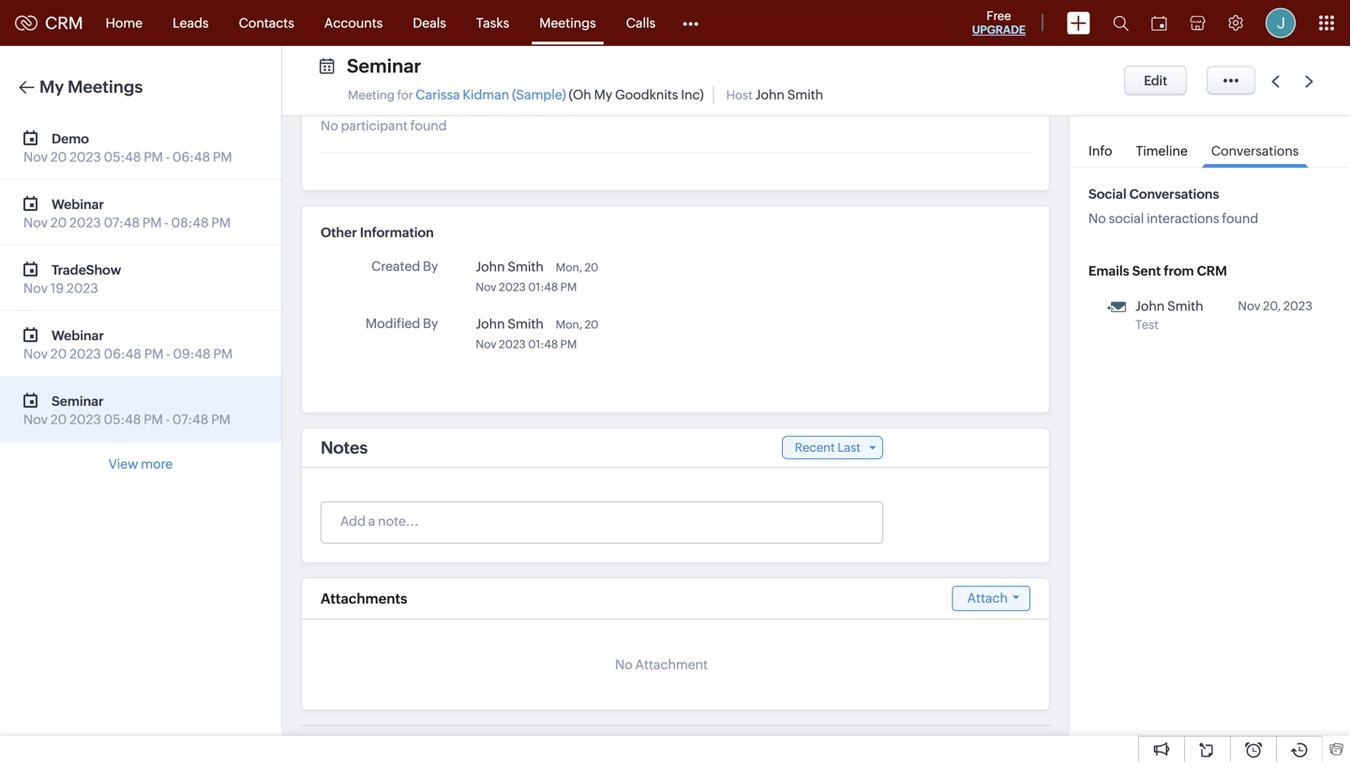 Task type: locate. For each thing, give the bounding box(es) containing it.
0 vertical spatial no
[[321, 118, 338, 133]]

leads link
[[158, 0, 224, 45]]

- inside webinar nov 20 2023 06:48 pm - 09:48 pm
[[166, 347, 170, 362]]

previous record image
[[1272, 76, 1280, 88]]

accounts link
[[309, 0, 398, 45]]

1 horizontal spatial 06:48
[[173, 150, 210, 165]]

john smith for created by
[[476, 259, 544, 274]]

0 vertical spatial 05:48
[[104, 150, 141, 165]]

- inside webinar nov 20 2023 07:48 pm - 08:48 pm
[[164, 215, 169, 230]]

crm right 'logo'
[[45, 13, 83, 33]]

1 vertical spatial conversations
[[1130, 187, 1220, 202]]

no inside social conversations no social interactions found
[[1089, 211, 1107, 226]]

20 for seminar nov 20 2023 05:48 pm - 07:48 pm
[[50, 412, 67, 427]]

conversations
[[1212, 144, 1300, 159], [1130, 187, 1220, 202]]

calendar image
[[1152, 15, 1168, 30]]

crm right the "from"
[[1197, 264, 1228, 279]]

20 for webinar nov 20 2023 06:48 pm - 09:48 pm
[[50, 347, 67, 362]]

seminar up meeting
[[347, 55, 421, 77]]

my meetings
[[39, 77, 143, 97]]

by right modified
[[423, 316, 438, 331]]

1 vertical spatial found
[[1223, 211, 1259, 226]]

0 vertical spatial webinar
[[52, 197, 104, 212]]

0 vertical spatial by
[[423, 259, 438, 274]]

tasks link
[[461, 0, 525, 45]]

social
[[1089, 187, 1127, 202]]

1 horizontal spatial found
[[1223, 211, 1259, 226]]

john right created by
[[476, 259, 505, 274]]

nov inside webinar nov 20 2023 06:48 pm - 09:48 pm
[[23, 347, 48, 362]]

1 horizontal spatial no
[[615, 658, 633, 673]]

webinar for 06:48
[[52, 328, 104, 343]]

by
[[423, 259, 438, 274], [423, 316, 438, 331]]

20 for webinar nov 20 2023 07:48 pm - 08:48 pm
[[50, 215, 67, 230]]

test
[[1136, 318, 1159, 332]]

created by
[[372, 259, 438, 274]]

profile element
[[1255, 0, 1308, 45]]

attachment
[[636, 658, 708, 673]]

05:48 up webinar nov 20 2023 07:48 pm - 08:48 pm
[[104, 150, 141, 165]]

home
[[106, 15, 143, 30]]

seminar inside seminar nov 20 2023 05:48 pm - 07:48 pm
[[52, 394, 104, 409]]

07:48 inside webinar nov 20 2023 07:48 pm - 08:48 pm
[[104, 215, 140, 230]]

2 05:48 from the top
[[104, 412, 141, 427]]

1 horizontal spatial meetings
[[540, 15, 596, 30]]

- for 06:48
[[166, 150, 170, 165]]

2 01:48 from the top
[[528, 338, 558, 351]]

meetings up (oh
[[540, 15, 596, 30]]

1 vertical spatial no
[[1089, 211, 1107, 226]]

tasks
[[476, 15, 510, 30]]

mon, 20 nov 2023 01:48 pm for modified by
[[476, 318, 599, 351]]

05:48 inside demo nov 20 2023 05:48 pm - 06:48 pm
[[104, 150, 141, 165]]

from
[[1164, 264, 1195, 279]]

2023 inside webinar nov 20 2023 06:48 pm - 09:48 pm
[[69, 347, 101, 362]]

info link
[[1080, 130, 1122, 167]]

1 webinar from the top
[[52, 197, 104, 212]]

0 horizontal spatial meetings
[[68, 77, 143, 97]]

emails sent from crm
[[1089, 264, 1228, 279]]

06:48 up 08:48
[[173, 150, 210, 165]]

nov inside seminar nov 20 2023 05:48 pm - 07:48 pm
[[23, 412, 48, 427]]

1 05:48 from the top
[[104, 150, 141, 165]]

1 vertical spatial seminar
[[52, 394, 104, 409]]

host
[[727, 88, 753, 102]]

1 vertical spatial crm
[[1197, 264, 1228, 279]]

no down social
[[1089, 211, 1107, 226]]

2023 inside webinar nov 20 2023 07:48 pm - 08:48 pm
[[69, 215, 101, 230]]

0 vertical spatial meetings
[[540, 15, 596, 30]]

tradeshow nov 19 2023
[[23, 263, 121, 296]]

host john smith
[[727, 87, 824, 102]]

john
[[756, 87, 785, 102], [476, 259, 505, 274], [1136, 299, 1165, 314], [476, 317, 505, 332]]

- up webinar nov 20 2023 07:48 pm - 08:48 pm
[[166, 150, 170, 165]]

2 horizontal spatial no
[[1089, 211, 1107, 226]]

conversations inside social conversations no social interactions found
[[1130, 187, 1220, 202]]

demo nov 20 2023 05:48 pm - 06:48 pm
[[23, 131, 232, 165]]

0 vertical spatial mon,
[[556, 261, 583, 274]]

07:48
[[104, 215, 140, 230], [173, 412, 209, 427]]

attach
[[968, 591, 1008, 606]]

- up "more"
[[166, 412, 170, 427]]

1 horizontal spatial 07:48
[[173, 412, 209, 427]]

2 mon, from the top
[[556, 318, 583, 331]]

0 vertical spatial found
[[411, 118, 447, 133]]

2 mon, 20 nov 2023 01:48 pm from the top
[[476, 318, 599, 351]]

found inside social conversations no social interactions found
[[1223, 211, 1259, 226]]

no for no participant found
[[321, 118, 338, 133]]

1 vertical spatial 06:48
[[104, 347, 142, 362]]

pm
[[144, 150, 163, 165], [213, 150, 232, 165], [142, 215, 162, 230], [211, 215, 231, 230], [561, 281, 577, 294], [561, 338, 577, 351], [144, 347, 164, 362], [213, 347, 233, 362], [144, 412, 163, 427], [211, 412, 231, 427]]

None button
[[1125, 66, 1188, 96]]

other information
[[321, 225, 434, 240]]

calls
[[626, 15, 656, 30]]

seminar down webinar nov 20 2023 06:48 pm - 09:48 pm on the left of page
[[52, 394, 104, 409]]

05:48 inside seminar nov 20 2023 05:48 pm - 07:48 pm
[[104, 412, 141, 427]]

create menu element
[[1056, 0, 1102, 45]]

0 vertical spatial 07:48
[[104, 215, 140, 230]]

my up demo
[[39, 77, 64, 97]]

nov
[[23, 150, 48, 165], [23, 215, 48, 230], [23, 281, 48, 296], [476, 281, 497, 294], [1239, 299, 1261, 313], [476, 338, 497, 351], [23, 347, 48, 362], [23, 412, 48, 427]]

1 vertical spatial 01:48
[[528, 338, 558, 351]]

-
[[166, 150, 170, 165], [164, 215, 169, 230], [166, 347, 170, 362], [166, 412, 170, 427]]

interactions
[[1147, 211, 1220, 226]]

05:48 up view
[[104, 412, 141, 427]]

attachments
[[321, 591, 408, 607]]

0 horizontal spatial 06:48
[[104, 347, 142, 362]]

- left 08:48
[[164, 215, 169, 230]]

no attachment
[[615, 658, 708, 673]]

1 vertical spatial 07:48
[[173, 412, 209, 427]]

20,
[[1264, 299, 1281, 313]]

2 by from the top
[[423, 316, 438, 331]]

webinar inside webinar nov 20 2023 07:48 pm - 08:48 pm
[[52, 197, 104, 212]]

participant
[[341, 118, 408, 133]]

my
[[39, 77, 64, 97], [594, 87, 613, 102]]

- inside demo nov 20 2023 05:48 pm - 06:48 pm
[[166, 150, 170, 165]]

seminar
[[347, 55, 421, 77], [52, 394, 104, 409]]

1 horizontal spatial seminar
[[347, 55, 421, 77]]

webinar
[[52, 197, 104, 212], [52, 328, 104, 343]]

1 vertical spatial mon, 20 nov 2023 01:48 pm
[[476, 318, 599, 351]]

19
[[50, 281, 64, 296]]

search element
[[1102, 0, 1141, 46]]

- for 09:48
[[166, 347, 170, 362]]

Add a note... field
[[322, 512, 882, 531]]

0 vertical spatial conversations
[[1212, 144, 1300, 159]]

2 vertical spatial no
[[615, 658, 633, 673]]

20 inside webinar nov 20 2023 07:48 pm - 08:48 pm
[[50, 215, 67, 230]]

1 mon, from the top
[[556, 261, 583, 274]]

webinar inside webinar nov 20 2023 06:48 pm - 09:48 pm
[[52, 328, 104, 343]]

0 horizontal spatial seminar
[[52, 394, 104, 409]]

05:48
[[104, 150, 141, 165], [104, 412, 141, 427]]

profile image
[[1266, 8, 1296, 38]]

01:48
[[528, 281, 558, 294], [528, 338, 558, 351]]

meetings
[[540, 15, 596, 30], [68, 77, 143, 97]]

smith
[[788, 87, 824, 102], [508, 259, 544, 274], [1168, 299, 1204, 314], [508, 317, 544, 332]]

found right interactions
[[1223, 211, 1259, 226]]

0 vertical spatial 01:48
[[528, 281, 558, 294]]

2023
[[69, 150, 101, 165], [69, 215, 101, 230], [67, 281, 98, 296], [499, 281, 526, 294], [1284, 299, 1313, 313], [499, 338, 526, 351], [69, 347, 101, 362], [69, 412, 101, 427]]

06:48 up seminar nov 20 2023 05:48 pm - 07:48 pm
[[104, 347, 142, 362]]

0 vertical spatial crm
[[45, 13, 83, 33]]

no left participant at the left top of page
[[321, 118, 338, 133]]

- left 09:48 in the left of the page
[[166, 347, 170, 362]]

john right "modified by" at the top left of the page
[[476, 317, 505, 332]]

crm
[[45, 13, 83, 33], [1197, 264, 1228, 279]]

1 vertical spatial webinar
[[52, 328, 104, 343]]

meetings up demo
[[68, 77, 143, 97]]

mon,
[[556, 261, 583, 274], [556, 318, 583, 331]]

social
[[1109, 211, 1145, 226]]

mon, 20 nov 2023 01:48 pm
[[476, 261, 599, 294], [476, 318, 599, 351]]

view more
[[109, 457, 173, 472]]

no left attachment
[[615, 658, 633, 673]]

demo
[[52, 131, 89, 146]]

logo image
[[15, 15, 38, 30]]

0 vertical spatial mon, 20 nov 2023 01:48 pm
[[476, 261, 599, 294]]

20 inside seminar nov 20 2023 05:48 pm - 07:48 pm
[[50, 412, 67, 427]]

0 vertical spatial 06:48
[[173, 150, 210, 165]]

1 mon, 20 nov 2023 01:48 pm from the top
[[476, 261, 599, 294]]

webinar down demo
[[52, 197, 104, 212]]

by for modified by
[[423, 316, 438, 331]]

0 horizontal spatial 07:48
[[104, 215, 140, 230]]

webinar down '19'
[[52, 328, 104, 343]]

20 inside demo nov 20 2023 05:48 pm - 06:48 pm
[[50, 150, 67, 165]]

0 vertical spatial john smith
[[476, 259, 544, 274]]

1 by from the top
[[423, 259, 438, 274]]

conversations down previous record image
[[1212, 144, 1300, 159]]

no
[[321, 118, 338, 133], [1089, 211, 1107, 226], [615, 658, 633, 673]]

1 vertical spatial 05:48
[[104, 412, 141, 427]]

1 vertical spatial john smith
[[1136, 299, 1204, 314]]

1 01:48 from the top
[[528, 281, 558, 294]]

john smith
[[476, 259, 544, 274], [1136, 299, 1204, 314], [476, 317, 544, 332]]

create menu image
[[1067, 12, 1091, 34]]

0 vertical spatial seminar
[[347, 55, 421, 77]]

webinar nov 20 2023 06:48 pm - 09:48 pm
[[23, 328, 233, 362]]

0 horizontal spatial no
[[321, 118, 338, 133]]

20
[[50, 150, 67, 165], [50, 215, 67, 230], [585, 261, 599, 274], [585, 318, 599, 331], [50, 347, 67, 362], [50, 412, 67, 427]]

found
[[411, 118, 447, 133], [1223, 211, 1259, 226]]

1 vertical spatial by
[[423, 316, 438, 331]]

by for created by
[[423, 259, 438, 274]]

1 vertical spatial mon,
[[556, 318, 583, 331]]

07:48 up "more"
[[173, 412, 209, 427]]

found down the carissa
[[411, 118, 447, 133]]

- for 08:48
[[164, 215, 169, 230]]

nov 20, 2023
[[1239, 299, 1313, 313]]

07:48 up tradeshow at top
[[104, 215, 140, 230]]

conversations up interactions
[[1130, 187, 1220, 202]]

carissa kidman (sample) link
[[416, 87, 566, 102]]

2 vertical spatial john smith
[[476, 317, 544, 332]]

06:48
[[173, 150, 210, 165], [104, 347, 142, 362]]

upgrade
[[973, 23, 1026, 36]]

20 inside webinar nov 20 2023 06:48 pm - 09:48 pm
[[50, 347, 67, 362]]

by right created
[[423, 259, 438, 274]]

- inside seminar nov 20 2023 05:48 pm - 07:48 pm
[[166, 412, 170, 427]]

inc)
[[681, 87, 704, 102]]

deals link
[[398, 0, 461, 45]]

my right (oh
[[594, 87, 613, 102]]

2 webinar from the top
[[52, 328, 104, 343]]



Task type: vqa. For each thing, say whether or not it's contained in the screenshot.
the bottom the 07:48
yes



Task type: describe. For each thing, give the bounding box(es) containing it.
1 vertical spatial meetings
[[68, 77, 143, 97]]

sent
[[1133, 264, 1161, 279]]

free upgrade
[[973, 9, 1026, 36]]

kidman
[[463, 87, 510, 102]]

information
[[360, 225, 434, 240]]

06:48 inside webinar nov 20 2023 06:48 pm - 09:48 pm
[[104, 347, 142, 362]]

05:48 for demo
[[104, 150, 141, 165]]

john up test on the top
[[1136, 299, 1165, 314]]

mon, 20 nov 2023 01:48 pm for created by
[[476, 261, 599, 294]]

john right host
[[756, 87, 785, 102]]

conversations inside conversations link
[[1212, 144, 1300, 159]]

nov inside 'tradeshow nov 19 2023'
[[23, 281, 48, 296]]

1 horizontal spatial my
[[594, 87, 613, 102]]

2023 inside demo nov 20 2023 05:48 pm - 06:48 pm
[[69, 150, 101, 165]]

other
[[321, 225, 357, 240]]

nov inside demo nov 20 2023 05:48 pm - 06:48 pm
[[23, 150, 48, 165]]

(oh
[[569, 87, 592, 102]]

recent
[[795, 441, 835, 455]]

modified
[[366, 316, 420, 331]]

calls link
[[611, 0, 671, 45]]

mon, for modified by
[[556, 318, 583, 331]]

Other Modules field
[[671, 8, 711, 38]]

goodknits
[[615, 87, 679, 102]]

meeting
[[348, 88, 395, 102]]

recent last
[[795, 441, 861, 455]]

contacts link
[[224, 0, 309, 45]]

meetings link
[[525, 0, 611, 45]]

home link
[[91, 0, 158, 45]]

last
[[838, 441, 861, 455]]

contacts
[[239, 15, 294, 30]]

05:48 for seminar
[[104, 412, 141, 427]]

webinar for 07:48
[[52, 197, 104, 212]]

mon, for created by
[[556, 261, 583, 274]]

social conversations no social interactions found
[[1089, 187, 1259, 226]]

nov inside webinar nov 20 2023 07:48 pm - 08:48 pm
[[23, 215, 48, 230]]

- for 07:48
[[166, 412, 170, 427]]

webinar nov 20 2023 07:48 pm - 08:48 pm
[[23, 197, 231, 230]]

09:48
[[173, 347, 211, 362]]

(sample)
[[512, 87, 566, 102]]

next record image
[[1306, 76, 1318, 88]]

no for no attachment
[[615, 658, 633, 673]]

conversations link
[[1202, 130, 1309, 168]]

07:48 inside seminar nov 20 2023 05:48 pm - 07:48 pm
[[173, 412, 209, 427]]

1 horizontal spatial crm
[[1197, 264, 1228, 279]]

seminar for seminar nov 20 2023 05:48 pm - 07:48 pm
[[52, 394, 104, 409]]

john smith for modified by
[[476, 317, 544, 332]]

20 for demo nov 20 2023 05:48 pm - 06:48 pm
[[50, 150, 67, 165]]

06:48 inside demo nov 20 2023 05:48 pm - 06:48 pm
[[173, 150, 210, 165]]

notes
[[321, 438, 368, 458]]

seminar for seminar
[[347, 55, 421, 77]]

leads
[[173, 15, 209, 30]]

seminar nov 20 2023 05:48 pm - 07:48 pm
[[23, 394, 231, 427]]

tradeshow
[[52, 263, 121, 278]]

2023 inside 'tradeshow nov 19 2023'
[[67, 281, 98, 296]]

crm link
[[15, 13, 83, 33]]

emails
[[1089, 264, 1130, 279]]

modified by
[[366, 316, 438, 331]]

attach link
[[953, 586, 1031, 612]]

free
[[987, 9, 1012, 23]]

0 horizontal spatial found
[[411, 118, 447, 133]]

deals
[[413, 15, 446, 30]]

accounts
[[324, 15, 383, 30]]

0 horizontal spatial crm
[[45, 13, 83, 33]]

timeline
[[1136, 144, 1188, 159]]

view
[[109, 457, 138, 472]]

timeline link
[[1127, 130, 1198, 167]]

0 horizontal spatial my
[[39, 77, 64, 97]]

2023 inside seminar nov 20 2023 05:48 pm - 07:48 pm
[[69, 412, 101, 427]]

info
[[1089, 144, 1113, 159]]

01:48 for modified by
[[528, 338, 558, 351]]

01:48 for created by
[[528, 281, 558, 294]]

for
[[397, 88, 413, 102]]

search image
[[1113, 15, 1129, 31]]

meeting for carissa kidman (sample) (oh my goodknits inc)
[[348, 87, 704, 102]]

carissa
[[416, 87, 460, 102]]

no participant found
[[321, 118, 447, 133]]

08:48
[[171, 215, 209, 230]]

more
[[141, 457, 173, 472]]

created
[[372, 259, 420, 274]]



